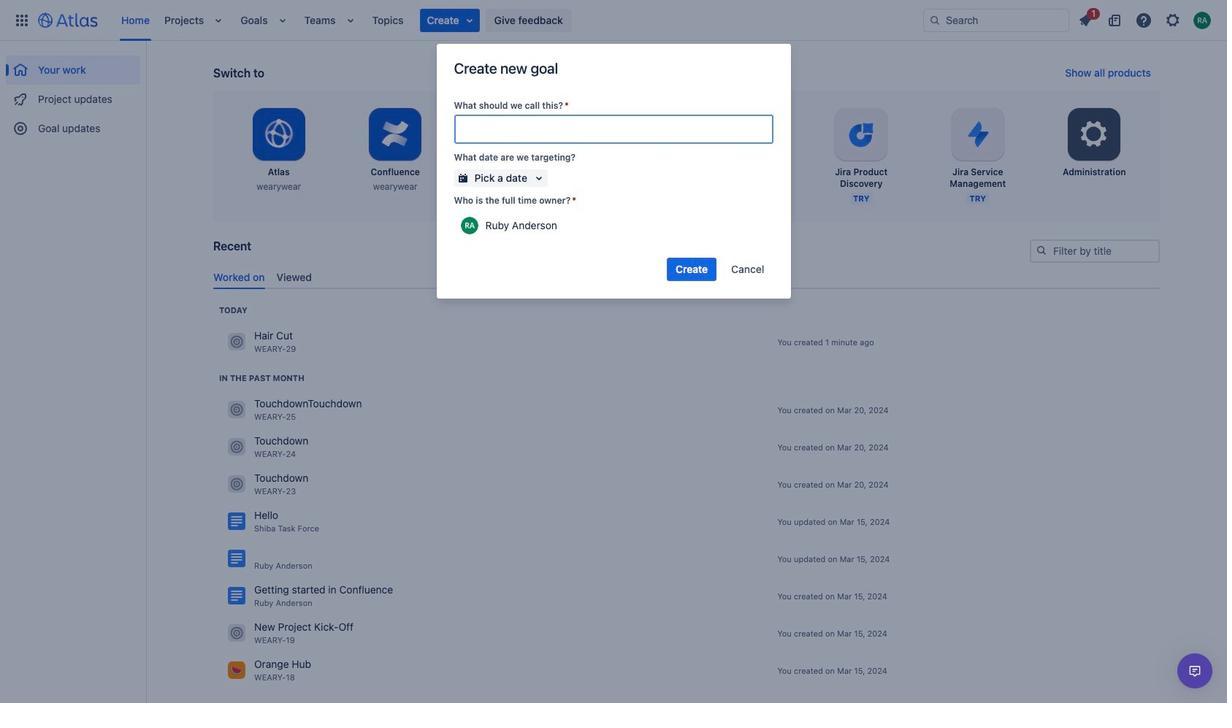 Task type: locate. For each thing, give the bounding box(es) containing it.
None search field
[[924, 8, 1070, 32]]

0 vertical spatial townsquare image
[[228, 402, 246, 419]]

1 heading from the top
[[219, 305, 248, 316]]

0 horizontal spatial list
[[114, 0, 924, 41]]

None field
[[456, 116, 772, 143]]

Search field
[[924, 8, 1070, 32]]

group
[[6, 41, 140, 148]]

list item inside "top" element
[[420, 8, 480, 32]]

list
[[114, 0, 924, 41], [1073, 5, 1219, 32]]

heading
[[219, 305, 248, 316], [219, 373, 305, 384]]

list item
[[210, 0, 230, 41], [274, 0, 294, 41], [342, 0, 362, 41], [1073, 5, 1101, 32], [420, 8, 480, 32]]

heading for 2nd townsquare icon from the bottom of the page
[[219, 373, 305, 384]]

help image
[[1136, 11, 1153, 29]]

1 vertical spatial heading
[[219, 373, 305, 384]]

0 vertical spatial heading
[[219, 305, 248, 316]]

tab list
[[208, 265, 1167, 289]]

1 confluence image from the top
[[228, 551, 246, 568]]

confluence image
[[228, 551, 246, 568], [228, 588, 246, 605]]

0 vertical spatial confluence image
[[228, 551, 246, 568]]

townsquare image
[[228, 402, 246, 419], [228, 476, 246, 494]]

1 vertical spatial townsquare image
[[228, 476, 246, 494]]

2 townsquare image from the top
[[228, 439, 246, 456]]

townsquare image
[[228, 334, 246, 351], [228, 439, 246, 456], [228, 625, 246, 643], [228, 662, 246, 680]]

settings image
[[1078, 117, 1113, 152]]

banner
[[0, 0, 1228, 41]]

3 townsquare image from the top
[[228, 625, 246, 643]]

1 vertical spatial confluence image
[[228, 588, 246, 605]]

2 heading from the top
[[219, 373, 305, 384]]

Filter by title field
[[1032, 241, 1159, 262]]



Task type: vqa. For each thing, say whether or not it's contained in the screenshot.
The Switch To... image
no



Task type: describe. For each thing, give the bounding box(es) containing it.
2 confluence image from the top
[[228, 588, 246, 605]]

1 horizontal spatial list
[[1073, 5, 1219, 32]]

1 townsquare image from the top
[[228, 402, 246, 419]]

4 townsquare image from the top
[[228, 662, 246, 680]]

top element
[[9, 0, 924, 41]]

confluence image
[[228, 513, 246, 531]]

2 townsquare image from the top
[[228, 476, 246, 494]]

search image
[[1036, 245, 1048, 257]]

1 townsquare image from the top
[[228, 334, 246, 351]]

search image
[[930, 14, 941, 26]]

open intercom messenger image
[[1187, 663, 1205, 680]]

heading for first townsquare image
[[219, 305, 248, 316]]



